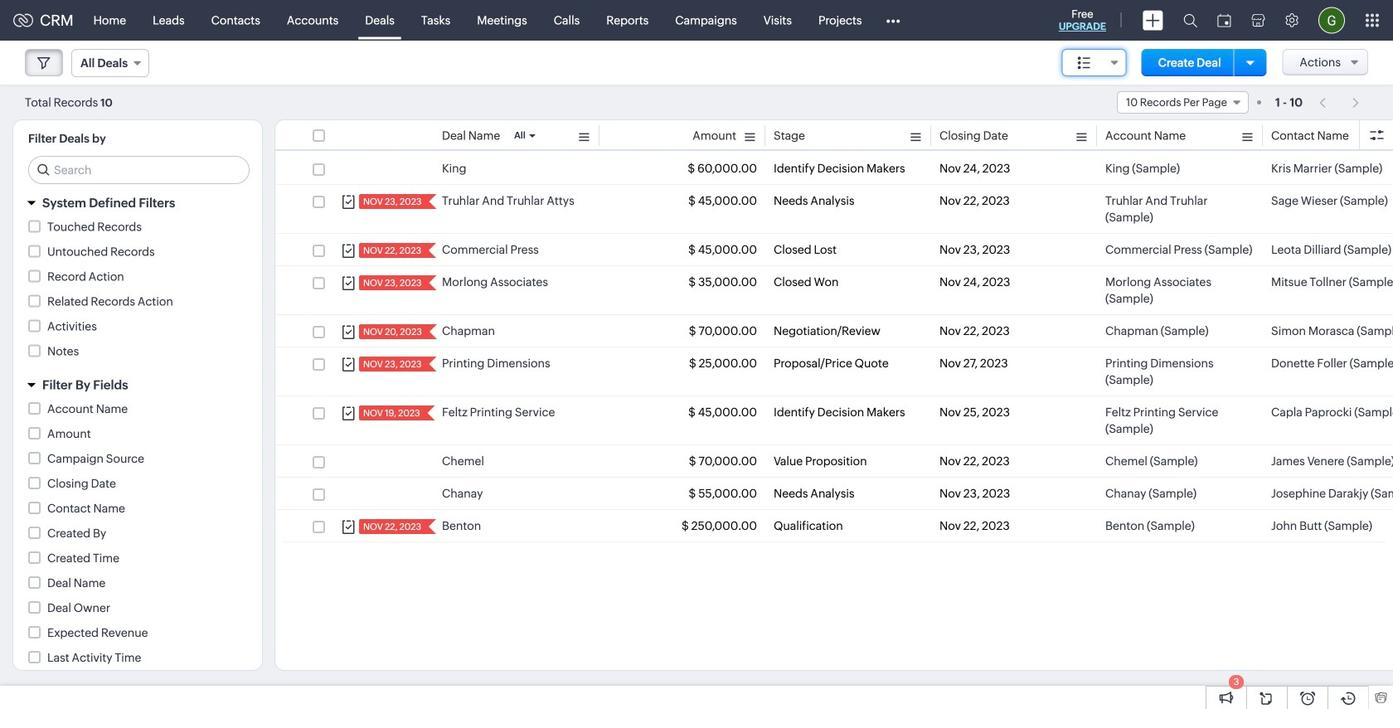 Task type: vqa. For each thing, say whether or not it's contained in the screenshot.
THE "LOGO" on the top left of page
yes



Task type: locate. For each thing, give the bounding box(es) containing it.
search image
[[1184, 13, 1198, 27]]

None field
[[71, 49, 149, 77], [1062, 49, 1127, 76], [1117, 91, 1249, 114], [71, 49, 149, 77], [1117, 91, 1249, 114]]

calendar image
[[1218, 14, 1232, 27]]

profile element
[[1309, 0, 1355, 40]]

navigation
[[1312, 90, 1369, 114]]

Other Modules field
[[876, 7, 911, 34]]

row group
[[275, 153, 1394, 543]]

search element
[[1174, 0, 1208, 41]]

Search text field
[[29, 157, 249, 183]]



Task type: describe. For each thing, give the bounding box(es) containing it.
logo image
[[13, 14, 33, 27]]

profile image
[[1319, 7, 1346, 34]]

none field "size"
[[1062, 49, 1127, 76]]

size image
[[1078, 56, 1091, 71]]

create menu element
[[1133, 0, 1174, 40]]

create menu image
[[1143, 10, 1164, 30]]



